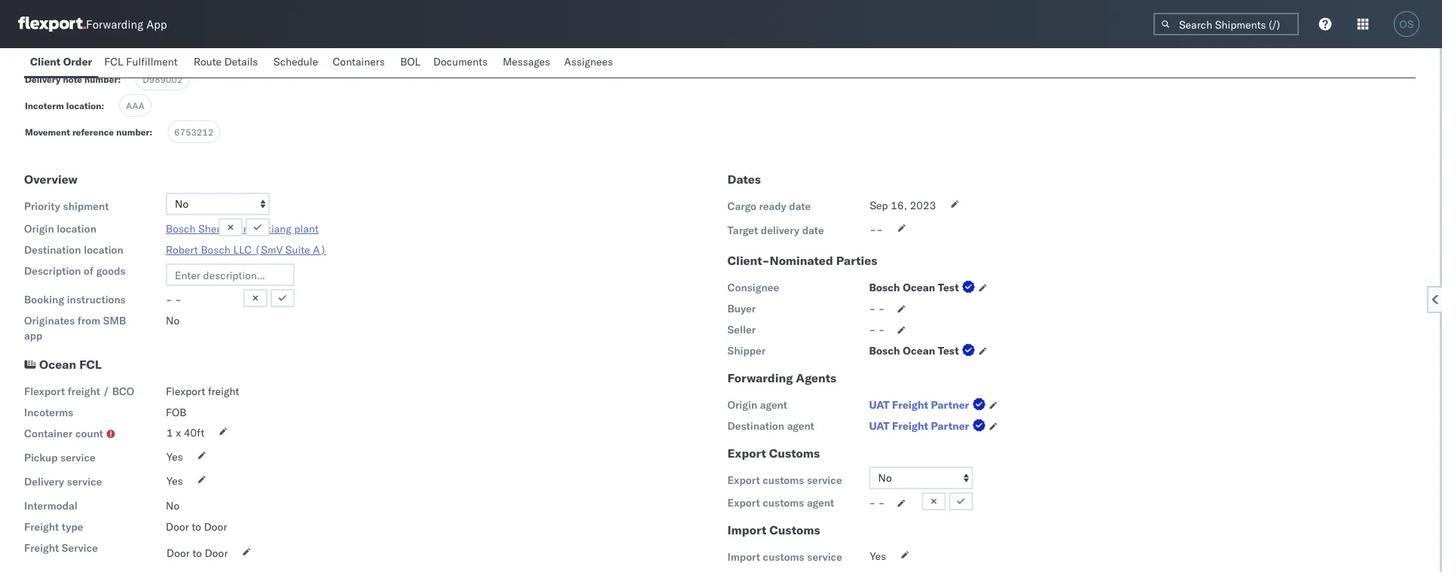 Task type: vqa. For each thing, say whether or not it's contained in the screenshot.
second Confirm
no



Task type: locate. For each thing, give the bounding box(es) containing it.
- - for export customs agent
[[869, 497, 885, 510]]

0 vertical spatial uat
[[869, 399, 890, 412]]

customs up export customs service
[[769, 446, 820, 461]]

0 horizontal spatial flexport
[[24, 385, 65, 398]]

import customs service
[[728, 551, 843, 564]]

export down destination agent
[[728, 446, 766, 461]]

date
[[789, 200, 811, 213], [802, 224, 824, 237]]

door to door
[[166, 521, 227, 534], [167, 547, 228, 560]]

incoterm location :
[[25, 100, 104, 112]]

3 export from the top
[[728, 497, 760, 510]]

location up destination location
[[57, 222, 96, 236]]

export customs
[[728, 446, 820, 461]]

movement
[[25, 127, 70, 138]]

agent down export customs service
[[807, 497, 834, 510]]

1 vertical spatial customs
[[763, 497, 804, 510]]

1 vertical spatial :
[[101, 100, 104, 112]]

fcl right order
[[104, 55, 123, 68]]

2 uat freight partner from the top
[[869, 420, 969, 433]]

app
[[24, 329, 43, 343]]

1 vertical spatial uat
[[869, 420, 890, 433]]

location up movement reference number :
[[66, 100, 101, 112]]

import down import customs
[[728, 551, 760, 564]]

1 horizontal spatial flexport
[[166, 385, 205, 398]]

number
[[84, 74, 118, 85], [116, 127, 150, 138]]

customs down import customs
[[763, 551, 805, 564]]

0 vertical spatial uat freight partner link
[[869, 398, 989, 413]]

flexport freight
[[166, 385, 239, 398]]

export down export customs
[[728, 474, 760, 487]]

0 vertical spatial origin
[[24, 222, 54, 236]]

customs down export customs service
[[763, 497, 804, 510]]

1 vertical spatial location
[[57, 222, 96, 236]]

tags
[[67, 49, 86, 60]]

uat freight partner link for origin agent
[[869, 398, 989, 413]]

yes
[[167, 451, 183, 464], [167, 475, 183, 488], [870, 550, 887, 563]]

2 bosch ocean test from the top
[[869, 344, 959, 358]]

0 vertical spatial uat freight partner
[[869, 399, 969, 412]]

incoterm
[[25, 100, 64, 112]]

container
[[24, 427, 73, 441]]

2 vertical spatial customs
[[763, 551, 805, 564]]

forwarding left app
[[86, 17, 143, 31]]

0 horizontal spatial :
[[101, 100, 104, 112]]

description
[[24, 265, 81, 278]]

location for incoterm location :
[[66, 100, 101, 112]]

partner for origin agent
[[931, 399, 969, 412]]

0 horizontal spatial freight
[[68, 385, 100, 398]]

1 vertical spatial uat freight partner link
[[869, 419, 989, 434]]

1 horizontal spatial :
[[118, 74, 121, 85]]

client-
[[728, 253, 770, 268]]

export for export customs agent
[[728, 497, 760, 510]]

no down the 1
[[166, 500, 180, 513]]

export up import customs
[[728, 497, 760, 510]]

date right ready
[[789, 200, 811, 213]]

no for instructions
[[166, 314, 180, 327]]

freight
[[892, 399, 929, 412], [892, 420, 929, 433], [24, 521, 59, 534], [24, 542, 59, 555]]

a)
[[313, 243, 327, 257]]

client order
[[30, 55, 92, 68]]

route
[[194, 55, 222, 68]]

forwarding app
[[86, 17, 167, 31]]

agent
[[760, 399, 788, 412], [787, 420, 815, 433], [807, 497, 834, 510]]

uat for destination agent
[[869, 420, 890, 433]]

1 vertical spatial delivery
[[24, 476, 64, 489]]

uat freight partner link
[[869, 398, 989, 413], [869, 419, 989, 434]]

import
[[728, 523, 767, 538], [728, 551, 760, 564]]

destination down origin agent
[[728, 420, 785, 433]]

1 horizontal spatial fcl
[[104, 55, 123, 68]]

0 vertical spatial no
[[166, 314, 180, 327]]

customs for export
[[763, 474, 804, 487]]

2 horizontal spatial :
[[150, 127, 152, 138]]

1 vertical spatial agent
[[787, 420, 815, 433]]

date for target delivery date
[[802, 224, 824, 237]]

location for origin location
[[57, 222, 96, 236]]

1 vertical spatial fcl
[[79, 357, 102, 372]]

: for note
[[118, 74, 121, 85]]

agent up destination agent
[[760, 399, 788, 412]]

number down aaa at the top of page
[[116, 127, 150, 138]]

type
[[62, 521, 83, 534]]

messages button
[[497, 48, 558, 78]]

1 import from the top
[[728, 523, 767, 538]]

1 vertical spatial destination
[[728, 420, 785, 433]]

0 vertical spatial delivery
[[25, 74, 61, 85]]

fcl inside button
[[104, 55, 123, 68]]

from
[[78, 314, 100, 327]]

1 vertical spatial export
[[728, 474, 760, 487]]

1 uat freight partner link from the top
[[869, 398, 989, 413]]

1 bosch ocean test from the top
[[869, 281, 959, 294]]

0 horizontal spatial origin
[[24, 222, 54, 236]]

--
[[870, 223, 883, 236]]

2 import from the top
[[728, 551, 760, 564]]

1 vertical spatial partner
[[931, 420, 969, 433]]

delivery down client
[[25, 74, 61, 85]]

flexport up fob on the bottom left of page
[[166, 385, 205, 398]]

ocean fcl
[[39, 357, 102, 372]]

uat freight partner for destination agent
[[869, 420, 969, 433]]

import for import customs service
[[728, 551, 760, 564]]

1 vertical spatial origin
[[728, 399, 758, 412]]

- -
[[166, 293, 182, 306], [869, 302, 885, 315], [869, 323, 885, 337], [869, 497, 885, 510]]

number right note at the top of page
[[84, 74, 118, 85]]

2 no from the top
[[166, 500, 180, 513]]

partner
[[931, 399, 969, 412], [931, 420, 969, 433]]

2 partner from the top
[[931, 420, 969, 433]]

0 vertical spatial fcl
[[104, 55, 123, 68]]

40ft
[[184, 427, 205, 440]]

shen
[[198, 222, 223, 236]]

originates from smb app
[[24, 314, 126, 343]]

- - for seller
[[869, 323, 885, 337]]

note
[[63, 74, 82, 85]]

2 freight from the left
[[208, 385, 239, 398]]

documents
[[433, 55, 488, 68]]

Enter description... text field
[[166, 264, 295, 286]]

export
[[728, 446, 766, 461], [728, 474, 760, 487], [728, 497, 760, 510]]

0 vertical spatial number
[[84, 74, 118, 85]]

sep
[[870, 199, 888, 212]]

test
[[938, 281, 959, 294], [938, 344, 959, 358]]

1 vertical spatial forwarding
[[728, 371, 793, 386]]

1 horizontal spatial forwarding
[[728, 371, 793, 386]]

1 vertical spatial no
[[166, 500, 180, 513]]

2 uat freight partner link from the top
[[869, 419, 989, 434]]

location for destination location
[[84, 243, 123, 257]]

destination up description on the top of the page
[[24, 243, 81, 257]]

3 customs from the top
[[763, 551, 805, 564]]

delivery down pickup in the left of the page
[[24, 476, 64, 489]]

ready
[[759, 200, 787, 213]]

2 flexport from the left
[[166, 385, 205, 398]]

freight for flexport freight
[[208, 385, 239, 398]]

service down count
[[60, 451, 96, 465]]

0 vertical spatial test
[[938, 281, 959, 294]]

2 customs from the top
[[763, 497, 804, 510]]

0 vertical spatial yes
[[167, 451, 183, 464]]

0 vertical spatial door to door
[[166, 521, 227, 534]]

bosch shen zhen taixiang plant
[[166, 222, 319, 236]]

1 vertical spatial number
[[116, 127, 150, 138]]

1 vertical spatial import
[[728, 551, 760, 564]]

assignees
[[564, 55, 613, 68]]

: for reference
[[150, 127, 152, 138]]

2 test from the top
[[938, 344, 959, 358]]

0 vertical spatial export
[[728, 446, 766, 461]]

service
[[60, 451, 96, 465], [807, 474, 842, 487], [67, 476, 102, 489], [807, 551, 843, 564]]

1 freight from the left
[[68, 385, 100, 398]]

1 uat from the top
[[869, 399, 890, 412]]

flexport up incoterms
[[24, 385, 65, 398]]

schedule
[[274, 55, 318, 68]]

1 customs from the top
[[763, 474, 804, 487]]

customs up import customs service
[[770, 523, 820, 538]]

forwarding up origin agent
[[728, 371, 793, 386]]

1 vertical spatial test
[[938, 344, 959, 358]]

1
[[167, 427, 173, 440]]

service down import customs
[[807, 551, 843, 564]]

forwarding
[[86, 17, 143, 31], [728, 371, 793, 386]]

bosch shen zhen taixiang plant link
[[166, 222, 319, 236]]

agent up export customs
[[787, 420, 815, 433]]

0 vertical spatial location
[[66, 100, 101, 112]]

no for service
[[166, 500, 180, 513]]

bosch ocean test
[[869, 281, 959, 294], [869, 344, 959, 358]]

0 horizontal spatial destination
[[24, 243, 81, 257]]

0 vertical spatial destination
[[24, 243, 81, 257]]

1 no from the top
[[166, 314, 180, 327]]

shipment tags
[[25, 49, 86, 60]]

16,
[[891, 199, 907, 212]]

ocean for shipper
[[903, 344, 935, 358]]

1 horizontal spatial destination
[[728, 420, 785, 433]]

1 uat freight partner from the top
[[869, 399, 969, 412]]

(smv
[[255, 243, 283, 257]]

agents
[[796, 371, 837, 386]]

goods
[[96, 265, 126, 278]]

2 vertical spatial location
[[84, 243, 123, 257]]

1 vertical spatial customs
[[770, 523, 820, 538]]

intermodal
[[24, 500, 78, 513]]

1 vertical spatial date
[[802, 224, 824, 237]]

import down export customs agent
[[728, 523, 767, 538]]

origin up destination agent
[[728, 399, 758, 412]]

target delivery date
[[728, 224, 824, 237]]

smb
[[103, 314, 126, 327]]

1 export from the top
[[728, 446, 766, 461]]

0 horizontal spatial fcl
[[79, 357, 102, 372]]

export customs service
[[728, 474, 842, 487]]

1 vertical spatial yes
[[167, 475, 183, 488]]

freight
[[68, 385, 100, 398], [208, 385, 239, 398]]

destination
[[24, 243, 81, 257], [728, 420, 785, 433]]

2 vertical spatial :
[[150, 127, 152, 138]]

fob
[[166, 406, 187, 419]]

0 vertical spatial :
[[118, 74, 121, 85]]

2 export from the top
[[728, 474, 760, 487]]

customs
[[763, 474, 804, 487], [763, 497, 804, 510], [763, 551, 805, 564]]

0 vertical spatial date
[[789, 200, 811, 213]]

no
[[166, 314, 180, 327], [166, 500, 180, 513]]

0 vertical spatial customs
[[763, 474, 804, 487]]

1 horizontal spatial freight
[[208, 385, 239, 398]]

os button
[[1390, 7, 1424, 41]]

date up client-nominated parties
[[802, 224, 824, 237]]

0 vertical spatial bosch ocean test
[[869, 281, 959, 294]]

1 vertical spatial uat freight partner
[[869, 420, 969, 433]]

0 vertical spatial partner
[[931, 399, 969, 412]]

1 partner from the top
[[931, 399, 969, 412]]

location up goods
[[84, 243, 123, 257]]

1 flexport from the left
[[24, 385, 65, 398]]

1 vertical spatial bosch ocean test
[[869, 344, 959, 358]]

: up the reference
[[101, 100, 104, 112]]

2 vertical spatial export
[[728, 497, 760, 510]]

0 vertical spatial forwarding
[[86, 17, 143, 31]]

destination location
[[24, 243, 123, 257]]

customs up export customs agent
[[763, 474, 804, 487]]

app
[[146, 17, 167, 31]]

door
[[166, 521, 189, 534], [204, 521, 227, 534], [167, 547, 190, 560], [205, 547, 228, 560]]

fcl
[[104, 55, 123, 68], [79, 357, 102, 372]]

: down fcl fulfillment
[[118, 74, 121, 85]]

yes for import customs service
[[870, 550, 887, 563]]

0 vertical spatial customs
[[769, 446, 820, 461]]

0 horizontal spatial forwarding
[[86, 17, 143, 31]]

1 test from the top
[[938, 281, 959, 294]]

2 vertical spatial yes
[[870, 550, 887, 563]]

uat freight partner
[[869, 399, 969, 412], [869, 420, 969, 433]]

origin down priority
[[24, 222, 54, 236]]

taixiang
[[252, 222, 292, 236]]

fcl up flexport freight / bco
[[79, 357, 102, 372]]

0 vertical spatial agent
[[760, 399, 788, 412]]

2 uat from the top
[[869, 420, 890, 433]]

1 vertical spatial door to door
[[167, 547, 228, 560]]

no right smb
[[166, 314, 180, 327]]

: left 6753212 at the left of the page
[[150, 127, 152, 138]]

1 horizontal spatial origin
[[728, 399, 758, 412]]

0 vertical spatial import
[[728, 523, 767, 538]]



Task type: describe. For each thing, give the bounding box(es) containing it.
bol button
[[394, 48, 427, 78]]

containers button
[[327, 48, 394, 78]]

robert bosch llc (smv suite a) link
[[166, 243, 327, 257]]

forwarding for forwarding agents
[[728, 371, 793, 386]]

origin for origin location
[[24, 222, 54, 236]]

destination agent
[[728, 420, 815, 433]]

2 vertical spatial agent
[[807, 497, 834, 510]]

client-nominated parties
[[728, 253, 878, 268]]

service
[[62, 542, 98, 555]]

parties
[[836, 253, 878, 268]]

sep 16, 2023
[[870, 199, 936, 212]]

yes for delivery service
[[167, 475, 183, 488]]

service down pickup service
[[67, 476, 102, 489]]

pickup
[[24, 451, 58, 465]]

export for export customs
[[728, 446, 766, 461]]

x
[[176, 427, 181, 440]]

fcl fulfillment
[[104, 55, 178, 68]]

freight for flexport freight / bco
[[68, 385, 100, 398]]

delivery note number :
[[25, 74, 121, 85]]

number for delivery note number
[[84, 74, 118, 85]]

destination for destination location
[[24, 243, 81, 257]]

cargo
[[728, 200, 757, 213]]

import for import customs
[[728, 523, 767, 538]]

yes for pickup service
[[167, 451, 183, 464]]

ocean for consignee
[[903, 281, 935, 294]]

bosch ocean test for shipper
[[869, 344, 959, 358]]

booking instructions
[[24, 293, 126, 306]]

forwarding agents
[[728, 371, 837, 386]]

booking
[[24, 293, 64, 306]]

6753212
[[174, 126, 214, 138]]

robert bosch llc (smv suite a)
[[166, 243, 327, 257]]

messages
[[503, 55, 550, 68]]

dates
[[728, 172, 761, 187]]

incoterms
[[24, 406, 73, 419]]

bco
[[112, 385, 134, 398]]

customs for export customs
[[769, 446, 820, 461]]

of
[[84, 265, 94, 278]]

fulfillment
[[126, 55, 178, 68]]

delivery
[[761, 224, 800, 237]]

target
[[728, 224, 758, 237]]

flexport for flexport freight / bco
[[24, 385, 65, 398]]

freight type
[[24, 521, 83, 534]]

details
[[224, 55, 258, 68]]

uat freight partner link for destination agent
[[869, 419, 989, 434]]

flexport for flexport freight
[[166, 385, 205, 398]]

flexport freight / bco
[[24, 385, 134, 398]]

seller
[[728, 323, 756, 337]]

origin location
[[24, 222, 96, 236]]

aaa
[[126, 100, 145, 111]]

customs for import
[[763, 551, 805, 564]]

consignee
[[728, 281, 779, 294]]

1 vertical spatial to
[[192, 547, 202, 560]]

1 x 40ft
[[167, 427, 205, 440]]

overview
[[24, 172, 78, 187]]

cargo ready date
[[728, 200, 811, 213]]

customs for import customs
[[770, 523, 820, 538]]

freight service
[[24, 542, 98, 555]]

client
[[30, 55, 60, 68]]

nominated
[[770, 253, 833, 268]]

partner for destination agent
[[931, 420, 969, 433]]

forwarding app link
[[18, 17, 167, 32]]

uat freight partner for origin agent
[[869, 399, 969, 412]]

description of goods
[[24, 265, 126, 278]]

os
[[1400, 18, 1414, 30]]

test for shipper
[[938, 344, 959, 358]]

0 vertical spatial to
[[192, 521, 201, 534]]

route details button
[[188, 48, 268, 78]]

agent for destination agent
[[787, 420, 815, 433]]

uat for origin agent
[[869, 399, 890, 412]]

schedule button
[[268, 48, 327, 78]]

priority
[[24, 200, 60, 213]]

count
[[75, 427, 103, 441]]

shipper
[[728, 344, 766, 358]]

- - for buyer
[[869, 302, 885, 315]]

container count
[[24, 427, 103, 441]]

destination for destination agent
[[728, 420, 785, 433]]

agent for origin agent
[[760, 399, 788, 412]]

containers
[[333, 55, 385, 68]]

test for consignee
[[938, 281, 959, 294]]

assignees button
[[558, 48, 622, 78]]

shipment
[[63, 200, 109, 213]]

documents button
[[427, 48, 497, 78]]

number for movement reference number
[[116, 127, 150, 138]]

origin agent
[[728, 399, 788, 412]]

delivery for delivery service
[[24, 476, 64, 489]]

service up export customs agent
[[807, 474, 842, 487]]

buyer
[[728, 302, 756, 315]]

import customs
[[728, 523, 820, 538]]

Search Shipments (/) text field
[[1154, 13, 1299, 35]]

forwarding for forwarding app
[[86, 17, 143, 31]]

flexport. image
[[18, 17, 86, 32]]

pickup service
[[24, 451, 96, 465]]

reference
[[72, 127, 114, 138]]

priority shipment
[[24, 200, 109, 213]]

bosch ocean test for consignee
[[869, 281, 959, 294]]

delivery for delivery note number :
[[25, 74, 61, 85]]

originates
[[24, 314, 75, 327]]

plant
[[294, 222, 319, 236]]

origin for origin agent
[[728, 399, 758, 412]]

export for export customs service
[[728, 474, 760, 487]]

bol
[[400, 55, 421, 68]]

robert
[[166, 243, 198, 257]]

delivery service
[[24, 476, 102, 489]]

date for cargo ready date
[[789, 200, 811, 213]]

shipment
[[25, 49, 65, 60]]

llc
[[233, 243, 252, 257]]

d989002
[[143, 73, 183, 85]]



